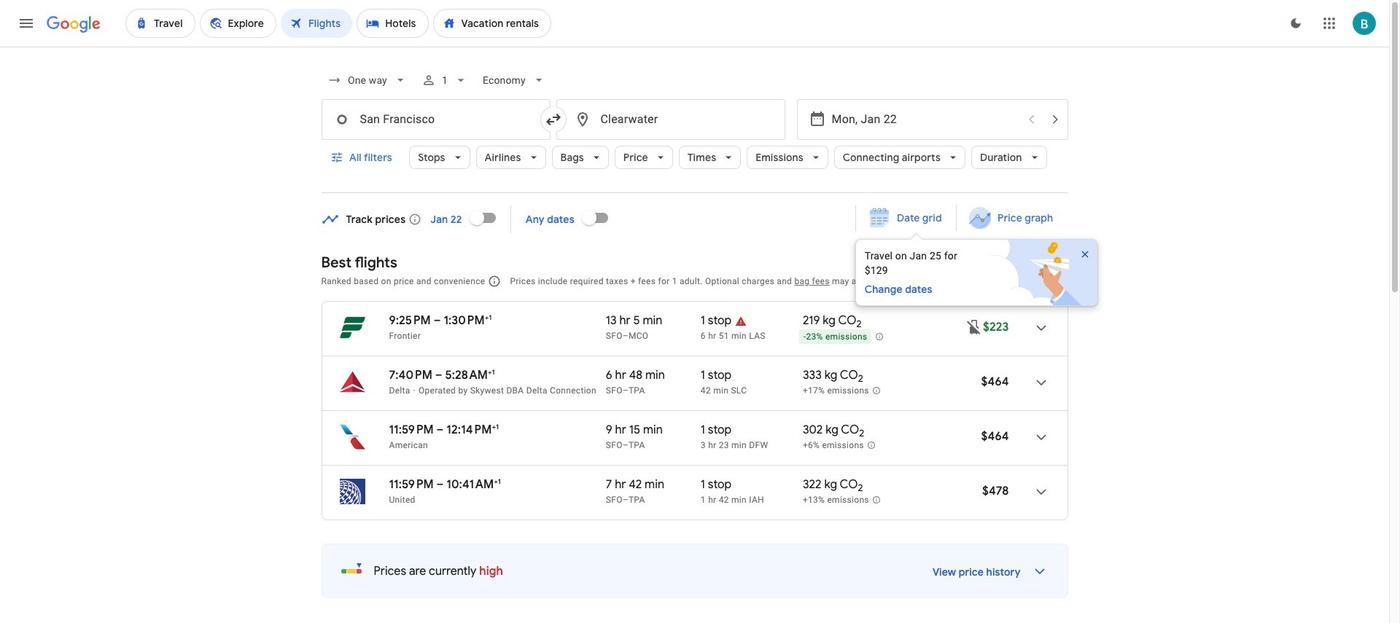 Task type: locate. For each thing, give the bounding box(es) containing it.
1 vertical spatial 464 us dollars text field
[[982, 430, 1009, 444]]

departure time: 11:59 pm. text field inside the leaves san francisco international airport (sfo) at 11:59 pm on monday, january 22 and arrives at tampa international airport (tpa) at 12:14 pm on tuesday, january 23. element
[[389, 423, 434, 438]]

main menu image
[[18, 15, 35, 32]]

1 vertical spatial departure time: 11:59 pm. text field
[[389, 478, 434, 492]]

478 US dollars text field
[[983, 484, 1009, 499]]

flight details. leaves san francisco international airport (sfo) at 11:59 pm on monday, january 22 and arrives at tampa international airport (tpa) at 10:41 am on tuesday, january 23. image
[[1024, 475, 1059, 510]]

2 1 stop flight. element from the top
[[701, 368, 732, 385]]

1 stop flight. element
[[701, 314, 732, 331], [701, 368, 732, 385], [701, 423, 732, 440], [701, 478, 732, 495]]

1 departure time: 11:59 pm. text field from the top
[[389, 423, 434, 438]]

main content
[[321, 200, 1113, 624]]

2 departure time: 11:59 pm. text field from the top
[[389, 478, 434, 492]]

leaves san francisco international airport (sfo) at 11:59 pm on monday, january 22 and arrives at tampa international airport (tpa) at 10:41 am on tuesday, january 23. element
[[389, 477, 501, 492]]

2 464 us dollars text field from the top
[[982, 430, 1009, 444]]

0 vertical spatial 464 us dollars text field
[[982, 375, 1009, 390]]

departure time: 11:59 pm. text field left arrival time: 10:41 am on  tuesday, january 23. text field
[[389, 478, 434, 492]]

1 464 us dollars text field from the top
[[982, 375, 1009, 390]]

departure time: 11:59 pm. text field for leaves san francisco international airport (sfo) at 11:59 pm on monday, january 22 and arrives at tampa international airport (tpa) at 10:41 am on tuesday, january 23. element
[[389, 478, 434, 492]]

464 us dollars text field left flight details. leaves san francisco international airport (sfo) at 7:40 pm on monday, january 22 and arrives at tampa international airport (tpa) at 5:28 am on tuesday, january 23. image
[[982, 375, 1009, 390]]

Departure time: 11:59 PM. text field
[[389, 423, 434, 438], [389, 478, 434, 492]]

swap origin and destination. image
[[545, 111, 562, 128]]

departure time: 11:59 pm. text field down departure time: 7:40 pm. text box
[[389, 423, 434, 438]]

learn more about tracked prices image
[[409, 213, 422, 226]]

change appearance image
[[1279, 6, 1314, 41]]

flight details. leaves san francisco international airport (sfo) at 9:25 pm on monday, january 22 and arrives at orlando international airport (mco) at 1:30 pm on tuesday, january 23. image
[[1024, 311, 1059, 346]]

Arrival time: 10:41 AM on  Tuesday, January 23. text field
[[447, 477, 501, 492]]

1 1 stop flight. element from the top
[[701, 314, 732, 331]]

None field
[[321, 67, 413, 93], [477, 67, 552, 93], [321, 67, 413, 93], [477, 67, 552, 93]]

loading results progress bar
[[0, 47, 1390, 50]]

4 1 stop flight. element from the top
[[701, 478, 732, 495]]

 image
[[413, 386, 416, 396]]

3 1 stop flight. element from the top
[[701, 423, 732, 440]]

leaves san francisco international airport (sfo) at 7:40 pm on monday, january 22 and arrives at tampa international airport (tpa) at 5:28 am on tuesday, january 23. element
[[389, 368, 495, 383]]

None search field
[[321, 63, 1069, 193]]

departure time: 11:59 pm. text field inside leaves san francisco international airport (sfo) at 11:59 pm on monday, january 22 and arrives at tampa international airport (tpa) at 10:41 am on tuesday, january 23. element
[[389, 478, 434, 492]]

1 stop flight. element for total duration 6 hr 48 min. element
[[701, 368, 732, 385]]

close image
[[1080, 249, 1091, 260]]

464 us dollars text field for flight details. leaves san francisco international airport (sfo) at 11:59 pm on monday, january 22 and arrives at tampa international airport (tpa) at 12:14 pm on tuesday, january 23. "image"
[[982, 430, 1009, 444]]

0 vertical spatial departure time: 11:59 pm. text field
[[389, 423, 434, 438]]

None text field
[[321, 99, 550, 140], [556, 99, 785, 140], [321, 99, 550, 140], [556, 99, 785, 140]]

464 us dollars text field left flight details. leaves san francisco international airport (sfo) at 11:59 pm on monday, january 22 and arrives at tampa international airport (tpa) at 12:14 pm on tuesday, january 23. "image"
[[982, 430, 1009, 444]]

this price for this flight doesn't include overhead bin access. if you need a carry-on bag, use the bags filter to update prices. image
[[966, 318, 984, 336]]

464 US dollars text field
[[982, 375, 1009, 390], [982, 430, 1009, 444]]

Arrival time: 5:28 AM on  Tuesday, January 23. text field
[[445, 368, 495, 383]]

Arrival time: 12:14 PM on  Tuesday, January 23. text field
[[447, 422, 499, 438]]



Task type: vqa. For each thing, say whether or not it's contained in the screenshot.
Departure time: 11:59 PM. Text Box for Leaves San Francisco International Airport (SFO) at 11:59 PM on Monday, January 22 and arrives at Tampa International Airport (TPA) at 10:41 AM on Tuesday, January 23. element
yes



Task type: describe. For each thing, give the bounding box(es) containing it.
Departure text field
[[832, 100, 1019, 139]]

Departure time: 7:40 PM. text field
[[389, 368, 433, 383]]

learn more about ranking image
[[488, 275, 502, 288]]

223 US dollars text field
[[984, 320, 1009, 335]]

leaves san francisco international airport (sfo) at 9:25 pm on monday, january 22 and arrives at orlando international airport (mco) at 1:30 pm on tuesday, january 23. element
[[389, 313, 492, 328]]

total duration 13 hr 5 min. element
[[606, 314, 701, 331]]

flight details. leaves san francisco international airport (sfo) at 11:59 pm on monday, january 22 and arrives at tampa international airport (tpa) at 12:14 pm on tuesday, january 23. image
[[1024, 420, 1059, 455]]

Arrival time: 1:30 PM on  Tuesday, January 23. text field
[[444, 313, 492, 328]]

departure time: 11:59 pm. text field for the leaves san francisco international airport (sfo) at 11:59 pm on monday, january 22 and arrives at tampa international airport (tpa) at 12:14 pm on tuesday, january 23. element
[[389, 423, 434, 438]]

total duration 7 hr 42 min. element
[[606, 478, 701, 495]]

find the best price region
[[321, 200, 1113, 306]]

leaves san francisco international airport (sfo) at 11:59 pm on monday, january 22 and arrives at tampa international airport (tpa) at 12:14 pm on tuesday, january 23. element
[[389, 422, 499, 438]]

total duration 9 hr 15 min. element
[[606, 423, 701, 440]]

flight details. leaves san francisco international airport (sfo) at 7:40 pm on monday, january 22 and arrives at tampa international airport (tpa) at 5:28 am on tuesday, january 23. image
[[1024, 366, 1059, 401]]

464 us dollars text field for flight details. leaves san francisco international airport (sfo) at 7:40 pm on monday, january 22 and arrives at tampa international airport (tpa) at 5:28 am on tuesday, january 23. image
[[982, 375, 1009, 390]]

1 stop flight. element for total duration 7 hr 42 min. element
[[701, 478, 732, 495]]

total duration 6 hr 48 min. element
[[606, 368, 701, 385]]

Departure time: 9:25 PM. text field
[[389, 314, 431, 328]]

1 stop flight. element for total duration 9 hr 15 min. element
[[701, 423, 732, 440]]



